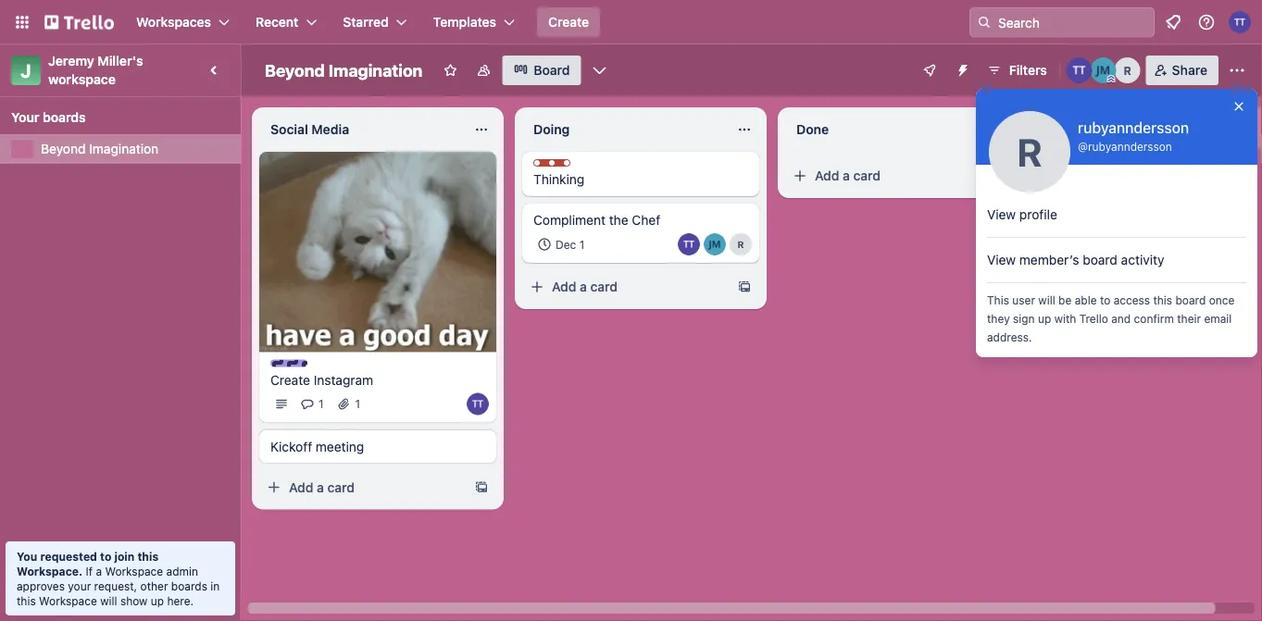 Task type: describe. For each thing, give the bounding box(es) containing it.
thoughts
[[552, 160, 603, 173]]

this inside you requested to join this workspace.
[[137, 550, 159, 563]]

primary element
[[0, 0, 1263, 44]]

r button for the right jeremy miller (jeremymiller198) image
[[1115, 57, 1141, 83]]

Dec 1 checkbox
[[534, 233, 590, 256]]

recent
[[256, 14, 299, 30]]

color: bold red, title: "thoughts" element
[[534, 159, 603, 173]]

add a card for social media
[[289, 480, 355, 495]]

thinking
[[534, 172, 585, 187]]

add a card button for doing
[[522, 272, 730, 302]]

this member is an admin of this board. image
[[1108, 75, 1116, 83]]

1 vertical spatial rubyanndersson (rubyanndersson) image
[[730, 233, 752, 256]]

miller's
[[98, 53, 143, 69]]

thoughts thinking
[[534, 160, 603, 187]]

create button
[[537, 7, 600, 37]]

view for view profile
[[988, 207, 1016, 222]]

starred
[[343, 14, 389, 30]]

doing
[[534, 122, 570, 137]]

board inside this user will be able to access this board once they sign up with trello and confirm their email address.
[[1176, 294, 1206, 307]]

address.
[[988, 331, 1033, 344]]

to inside you requested to join this workspace.
[[100, 550, 111, 563]]

terry turtle (terryturtle) image
[[1067, 57, 1093, 83]]

dec 1
[[556, 238, 585, 251]]

open information menu image
[[1198, 13, 1216, 31]]

up inside if a workspace admin approves your request, other boards in this workspace will show up here.
[[151, 595, 164, 608]]

add another list
[[1075, 120, 1172, 135]]

profile
[[1020, 207, 1058, 222]]

filters button
[[982, 56, 1053, 85]]

a for done
[[843, 168, 850, 183]]

instagram
[[314, 372, 373, 388]]

create for create
[[548, 14, 589, 30]]

1 inside checkbox
[[580, 238, 585, 251]]

compliment the chef link
[[534, 211, 749, 230]]

this user will be able to access this board once they sign up with trello and confirm their email address.
[[988, 294, 1235, 344]]

0 horizontal spatial 1
[[319, 398, 324, 411]]

card for social media
[[328, 480, 355, 495]]

admin
[[166, 565, 198, 578]]

add for doing
[[552, 279, 577, 295]]

create instagram
[[271, 372, 373, 388]]

card for doing
[[591, 279, 618, 295]]

Doing text field
[[522, 115, 726, 145]]

0 horizontal spatial r
[[738, 239, 744, 250]]

compliment the chef
[[534, 213, 661, 228]]

imagination inside board name text box
[[329, 60, 423, 80]]

trello
[[1080, 312, 1109, 325]]

in
[[211, 580, 220, 593]]

power ups image
[[922, 63, 937, 78]]

dec
[[556, 238, 576, 251]]

show
[[120, 595, 148, 608]]

a for doing
[[580, 279, 587, 295]]

your boards
[[11, 110, 86, 125]]

boards inside if a workspace admin approves your request, other boards in this workspace will show up here.
[[171, 580, 208, 593]]

1 vertical spatial beyond imagination
[[41, 141, 159, 157]]

workspace navigation collapse icon image
[[202, 57, 228, 83]]

recent button
[[245, 7, 328, 37]]

create from template… image for done
[[1001, 169, 1015, 183]]

jeremy
[[48, 53, 94, 69]]

add a card button for done
[[786, 161, 993, 191]]

1 horizontal spatial r
[[1018, 129, 1043, 175]]

and
[[1112, 312, 1131, 325]]

terry turtle (terryturtle) image inside the primary element
[[1229, 11, 1252, 33]]

your boards with 1 items element
[[11, 107, 220, 129]]

the
[[609, 213, 629, 228]]

this inside if a workspace admin approves your request, other boards in this workspace will show up here.
[[17, 595, 36, 608]]

your
[[11, 110, 39, 125]]

chef
[[632, 213, 661, 228]]

filters
[[1010, 63, 1047, 78]]

templates button
[[422, 7, 526, 37]]

starred button
[[332, 7, 418, 37]]

0 horizontal spatial jeremy miller (jeremymiller198) image
[[704, 233, 726, 256]]

board link
[[502, 56, 581, 85]]

beyond imagination link
[[41, 140, 230, 158]]

requested
[[40, 550, 97, 563]]

add another list button
[[1041, 107, 1263, 148]]

close image
[[1232, 99, 1247, 114]]

jeremy miller's workspace
[[48, 53, 147, 87]]

0 horizontal spatial workspace
[[39, 595, 97, 608]]

add for done
[[815, 168, 840, 183]]

able
[[1075, 294, 1097, 307]]

beyond inside board name text box
[[265, 60, 325, 80]]

will inside this user will be able to access this board once they sign up with trello and confirm their email address.
[[1039, 294, 1056, 307]]

approves
[[17, 580, 65, 593]]

add for social media
[[289, 480, 314, 495]]

once
[[1210, 294, 1235, 307]]

view profile
[[988, 207, 1058, 222]]

j
[[21, 59, 31, 81]]

Search field
[[992, 8, 1154, 36]]

kickoff meeting
[[271, 439, 364, 454]]

workspaces button
[[125, 7, 241, 37]]

star or unstar board image
[[443, 63, 458, 78]]

their
[[1178, 312, 1202, 325]]



Task type: locate. For each thing, give the bounding box(es) containing it.
1 horizontal spatial jeremy miller (jeremymiller198) image
[[1091, 57, 1117, 83]]

beyond imagination inside board name text box
[[265, 60, 423, 80]]

1 vertical spatial r button
[[730, 233, 752, 256]]

add
[[1075, 120, 1099, 135], [815, 168, 840, 183], [552, 279, 577, 295], [289, 480, 314, 495]]

0 vertical spatial rubyanndersson (rubyanndersson) image
[[989, 111, 1071, 193]]

here.
[[167, 595, 194, 608]]

0 vertical spatial board
[[1083, 252, 1118, 268]]

1 horizontal spatial create from template… image
[[737, 280, 752, 295]]

1 horizontal spatial r button
[[1115, 57, 1141, 83]]

add a card down kickoff meeting
[[289, 480, 355, 495]]

1 horizontal spatial terry turtle (terryturtle) image
[[678, 233, 700, 256]]

will down request,
[[100, 595, 117, 608]]

@
[[1078, 140, 1089, 153]]

view
[[988, 207, 1016, 222], [988, 252, 1016, 268]]

workspace down join
[[105, 565, 163, 578]]

will
[[1039, 294, 1056, 307], [100, 595, 117, 608]]

0 vertical spatial jeremy miller (jeremymiller198) image
[[1091, 57, 1117, 83]]

rubyanndersson inside "rubyanndersson @ rubyanndersson"
[[1089, 140, 1173, 153]]

up
[[1038, 312, 1052, 325], [151, 595, 164, 608]]

to inside this user will be able to access this board once they sign up with trello and confirm their email address.
[[1101, 294, 1111, 307]]

1 vertical spatial rubyanndersson
[[1089, 140, 1173, 153]]

create
[[548, 14, 589, 30], [271, 372, 310, 388]]

jeremy miller (jeremymiller198) image
[[1091, 57, 1117, 83], [704, 233, 726, 256]]

this
[[988, 294, 1010, 307]]

kickoff
[[271, 439, 312, 454]]

other
[[140, 580, 168, 593]]

to
[[1101, 294, 1111, 307], [100, 550, 111, 563]]

2 vertical spatial r
[[738, 239, 744, 250]]

Social Media text field
[[259, 115, 463, 145]]

1 vertical spatial create from template… image
[[737, 280, 752, 295]]

1 vertical spatial beyond
[[41, 141, 86, 157]]

1 vertical spatial will
[[100, 595, 117, 608]]

1 horizontal spatial add a card button
[[522, 272, 730, 302]]

1 horizontal spatial rubyanndersson (rubyanndersson) image
[[989, 111, 1071, 193]]

2 horizontal spatial terry turtle (terryturtle) image
[[1229, 11, 1252, 33]]

this up confirm
[[1154, 294, 1173, 307]]

0 horizontal spatial r button
[[730, 233, 752, 256]]

0 vertical spatial rubyanndersson
[[1078, 119, 1190, 137]]

create up the board
[[548, 14, 589, 30]]

0 vertical spatial to
[[1101, 294, 1111, 307]]

add up @
[[1075, 120, 1099, 135]]

1 horizontal spatial 1
[[355, 398, 361, 411]]

will left be
[[1039, 294, 1056, 307]]

1 horizontal spatial boards
[[171, 580, 208, 593]]

rubyanndersson
[[1078, 119, 1190, 137], [1089, 140, 1173, 153]]

with
[[1055, 312, 1077, 325]]

0 vertical spatial imagination
[[329, 60, 423, 80]]

workspace down your
[[39, 595, 97, 608]]

media
[[312, 122, 349, 137]]

1 vertical spatial this
[[137, 550, 159, 563]]

add a card button down done 'text field'
[[786, 161, 993, 191]]

0 horizontal spatial beyond
[[41, 141, 86, 157]]

0 horizontal spatial create
[[271, 372, 310, 388]]

r
[[1124, 64, 1132, 77], [1018, 129, 1043, 175], [738, 239, 744, 250]]

rubyanndersson (rubyanndersson) image
[[989, 111, 1071, 193], [730, 233, 752, 256]]

join
[[114, 550, 135, 563]]

r inside icon
[[1124, 64, 1132, 77]]

0 horizontal spatial board
[[1083, 252, 1118, 268]]

view member's board activity
[[988, 252, 1165, 268]]

1 vertical spatial up
[[151, 595, 164, 608]]

1 horizontal spatial will
[[1039, 294, 1056, 307]]

a for social media
[[317, 480, 324, 495]]

card down done 'text field'
[[854, 168, 881, 183]]

card down compliment the chef
[[591, 279, 618, 295]]

1 down the create instagram
[[319, 398, 324, 411]]

add a card button down the
[[522, 272, 730, 302]]

share button
[[1147, 56, 1219, 85]]

1 view from the top
[[988, 207, 1016, 222]]

your
[[68, 580, 91, 593]]

if
[[86, 565, 93, 578]]

1 vertical spatial boards
[[171, 580, 208, 593]]

beyond down recent dropdown button at left
[[265, 60, 325, 80]]

done
[[797, 122, 829, 137]]

a right if
[[96, 565, 102, 578]]

a down kickoff meeting
[[317, 480, 324, 495]]

view up this
[[988, 252, 1016, 268]]

access
[[1114, 294, 1151, 307]]

1 horizontal spatial imagination
[[329, 60, 423, 80]]

create inside button
[[548, 14, 589, 30]]

2 view from the top
[[988, 252, 1016, 268]]

add a card for doing
[[552, 279, 618, 295]]

create from template… image for social media
[[474, 480, 489, 495]]

color: purple, title: none image
[[271, 360, 308, 367]]

add a card button
[[786, 161, 993, 191], [522, 272, 730, 302], [259, 473, 467, 502]]

2 vertical spatial create from template… image
[[474, 480, 489, 495]]

0 vertical spatial add a card
[[815, 168, 881, 183]]

0 vertical spatial view
[[988, 207, 1016, 222]]

to right the able in the right top of the page
[[1101, 294, 1111, 307]]

rubyanndersson @ rubyanndersson
[[1078, 119, 1190, 153]]

social media
[[271, 122, 349, 137]]

1 horizontal spatial create
[[548, 14, 589, 30]]

add a card down dec 1
[[552, 279, 618, 295]]

compliment
[[534, 213, 606, 228]]

add a card button down kickoff meeting link
[[259, 473, 467, 502]]

user
[[1013, 294, 1036, 307]]

this
[[1154, 294, 1173, 307], [137, 550, 159, 563], [17, 595, 36, 608]]

card for done
[[854, 168, 881, 183]]

2 horizontal spatial 1
[[580, 238, 585, 251]]

2 vertical spatial add a card
[[289, 480, 355, 495]]

1 vertical spatial r
[[1018, 129, 1043, 175]]

board up the able in the right top of the page
[[1083, 252, 1118, 268]]

if a workspace admin approves your request, other boards in this workspace will show up here.
[[17, 565, 220, 608]]

will inside if a workspace admin approves your request, other boards in this workspace will show up here.
[[100, 595, 117, 608]]

1 vertical spatial imagination
[[89, 141, 159, 157]]

they
[[988, 312, 1010, 325]]

0 vertical spatial add a card button
[[786, 161, 993, 191]]

0 horizontal spatial to
[[100, 550, 111, 563]]

0 vertical spatial up
[[1038, 312, 1052, 325]]

add a card
[[815, 168, 881, 183], [552, 279, 618, 295], [289, 480, 355, 495]]

a
[[843, 168, 850, 183], [580, 279, 587, 295], [317, 480, 324, 495], [96, 565, 102, 578]]

member's
[[1020, 252, 1080, 268]]

0 vertical spatial card
[[854, 168, 881, 183]]

Board name text field
[[256, 56, 432, 85]]

2 horizontal spatial create from template… image
[[1001, 169, 1015, 183]]

beyond down your boards
[[41, 141, 86, 157]]

0 horizontal spatial up
[[151, 595, 164, 608]]

1 horizontal spatial beyond
[[265, 60, 325, 80]]

0 vertical spatial workspace
[[105, 565, 163, 578]]

1 down instagram
[[355, 398, 361, 411]]

workspaces
[[136, 14, 211, 30]]

terry turtle (terryturtle) image
[[1229, 11, 1252, 33], [678, 233, 700, 256], [467, 393, 489, 415]]

rubyanndersson (rubyanndersson) image
[[1115, 57, 1141, 83]]

add a card button for social media
[[259, 473, 467, 502]]

confirm
[[1134, 312, 1175, 325]]

board up their
[[1176, 294, 1206, 307]]

to left join
[[100, 550, 111, 563]]

share
[[1173, 63, 1208, 78]]

0 horizontal spatial card
[[328, 480, 355, 495]]

you requested to join this workspace.
[[17, 550, 159, 578]]

jeremy miller (jeremymiller198) image down search field
[[1091, 57, 1117, 83]]

2 horizontal spatial r
[[1124, 64, 1132, 77]]

show menu image
[[1228, 61, 1247, 80]]

jeremy miller (jeremymiller198) image down compliment the chef link
[[704, 233, 726, 256]]

workspace visible image
[[477, 63, 491, 78]]

view for view member's board activity
[[988, 252, 1016, 268]]

1 horizontal spatial up
[[1038, 312, 1052, 325]]

2 horizontal spatial add a card button
[[786, 161, 993, 191]]

1 horizontal spatial board
[[1176, 294, 1206, 307]]

activity
[[1122, 252, 1165, 268]]

0 vertical spatial r
[[1124, 64, 1132, 77]]

beyond imagination down starred at the left top of page
[[265, 60, 423, 80]]

kickoff meeting link
[[271, 438, 485, 456]]

1 vertical spatial card
[[591, 279, 618, 295]]

a down dec 1
[[580, 279, 587, 295]]

1 right dec
[[580, 238, 585, 251]]

1 vertical spatial create
[[271, 372, 310, 388]]

beyond imagination down the your boards with 1 items element
[[41, 141, 159, 157]]

2 vertical spatial terry turtle (terryturtle) image
[[467, 393, 489, 415]]

add down done at top right
[[815, 168, 840, 183]]

0 vertical spatial boards
[[43, 110, 86, 125]]

0 horizontal spatial imagination
[[89, 141, 159, 157]]

beyond
[[265, 60, 325, 80], [41, 141, 86, 157]]

1 vertical spatial board
[[1176, 294, 1206, 307]]

2 vertical spatial add a card button
[[259, 473, 467, 502]]

0 horizontal spatial terry turtle (terryturtle) image
[[467, 393, 489, 415]]

0 horizontal spatial boards
[[43, 110, 86, 125]]

imagination down starred dropdown button
[[329, 60, 423, 80]]

workspace
[[48, 72, 116, 87]]

2 horizontal spatial card
[[854, 168, 881, 183]]

templates
[[433, 14, 497, 30]]

boards down admin
[[171, 580, 208, 593]]

this inside this user will be able to access this board once they sign up with trello and confirm their email address.
[[1154, 294, 1173, 307]]

workspace.
[[17, 565, 83, 578]]

1 vertical spatial add a card
[[552, 279, 618, 295]]

0 vertical spatial will
[[1039, 294, 1056, 307]]

card
[[854, 168, 881, 183], [591, 279, 618, 295], [328, 480, 355, 495]]

1 horizontal spatial add a card
[[552, 279, 618, 295]]

1 vertical spatial terry turtle (terryturtle) image
[[678, 233, 700, 256]]

card down meeting
[[328, 480, 355, 495]]

be
[[1059, 294, 1072, 307]]

search image
[[977, 15, 992, 30]]

list
[[1153, 120, 1172, 135]]

0 vertical spatial terry turtle (terryturtle) image
[[1229, 11, 1252, 33]]

add inside add another list button
[[1075, 120, 1099, 135]]

request,
[[94, 580, 137, 593]]

workspace
[[105, 565, 163, 578], [39, 595, 97, 608]]

1 horizontal spatial to
[[1101, 294, 1111, 307]]

this right join
[[137, 550, 159, 563]]

imagination down the your boards with 1 items element
[[89, 141, 159, 157]]

a inside if a workspace admin approves your request, other boards in this workspace will show up here.
[[96, 565, 102, 578]]

1 horizontal spatial beyond imagination
[[265, 60, 423, 80]]

up inside this user will be able to access this board once they sign up with trello and confirm their email address.
[[1038, 312, 1052, 325]]

0 vertical spatial create
[[548, 14, 589, 30]]

sign
[[1014, 312, 1035, 325]]

beyond imagination
[[265, 60, 423, 80], [41, 141, 159, 157]]

another
[[1103, 120, 1150, 135]]

up right sign
[[1038, 312, 1052, 325]]

0 horizontal spatial add a card
[[289, 480, 355, 495]]

0 vertical spatial beyond
[[265, 60, 325, 80]]

add a card down done at top right
[[815, 168, 881, 183]]

2 horizontal spatial this
[[1154, 294, 1173, 307]]

1 vertical spatial workspace
[[39, 595, 97, 608]]

boards right your
[[43, 110, 86, 125]]

email
[[1205, 312, 1232, 325]]

add down dec
[[552, 279, 577, 295]]

add a card for done
[[815, 168, 881, 183]]

0 horizontal spatial create from template… image
[[474, 480, 489, 495]]

0 vertical spatial beyond imagination
[[265, 60, 423, 80]]

0 horizontal spatial beyond imagination
[[41, 141, 159, 157]]

Done text field
[[786, 115, 989, 145]]

1 vertical spatial to
[[100, 550, 111, 563]]

view left profile
[[988, 207, 1016, 222]]

board
[[1083, 252, 1118, 268], [1176, 294, 1206, 307]]

1 vertical spatial jeremy miller (jeremymiller198) image
[[704, 233, 726, 256]]

0 notifications image
[[1163, 11, 1185, 33]]

thinking link
[[534, 170, 749, 189]]

add down kickoff
[[289, 480, 314, 495]]

0 horizontal spatial this
[[17, 595, 36, 608]]

imagination inside beyond imagination link
[[89, 141, 159, 157]]

create from template… image
[[1001, 169, 1015, 183], [737, 280, 752, 295], [474, 480, 489, 495]]

1 vertical spatial add a card button
[[522, 272, 730, 302]]

automation image
[[948, 56, 974, 82]]

customize views image
[[591, 61, 609, 80]]

2 vertical spatial card
[[328, 480, 355, 495]]

a down done 'text field'
[[843, 168, 850, 183]]

1 horizontal spatial workspace
[[105, 565, 163, 578]]

0 vertical spatial create from template… image
[[1001, 169, 1015, 183]]

0 horizontal spatial will
[[100, 595, 117, 608]]

0 horizontal spatial rubyanndersson (rubyanndersson) image
[[730, 233, 752, 256]]

1 horizontal spatial card
[[591, 279, 618, 295]]

2 horizontal spatial add a card
[[815, 168, 881, 183]]

r button for left jeremy miller (jeremymiller198) image
[[730, 233, 752, 256]]

meeting
[[316, 439, 364, 454]]

up down other
[[151, 595, 164, 608]]

social
[[271, 122, 308, 137]]

boards
[[43, 110, 86, 125], [171, 580, 208, 593]]

you
[[17, 550, 37, 563]]

board
[[534, 63, 570, 78]]

1 horizontal spatial this
[[137, 550, 159, 563]]

this down approves on the bottom left of the page
[[17, 595, 36, 608]]

0 vertical spatial this
[[1154, 294, 1173, 307]]

0 vertical spatial r button
[[1115, 57, 1141, 83]]

create instagram link
[[271, 371, 485, 389]]

create down color: purple, title: none icon at bottom
[[271, 372, 310, 388]]

create for create instagram
[[271, 372, 310, 388]]

create from template… image for doing
[[737, 280, 752, 295]]

2 vertical spatial this
[[17, 595, 36, 608]]

back to home image
[[44, 7, 114, 37]]

create inside "link"
[[271, 372, 310, 388]]

0 horizontal spatial add a card button
[[259, 473, 467, 502]]

r button
[[1115, 57, 1141, 83], [730, 233, 752, 256]]



Task type: vqa. For each thing, say whether or not it's contained in the screenshot.
'Starred Icon' in the left top of the page
no



